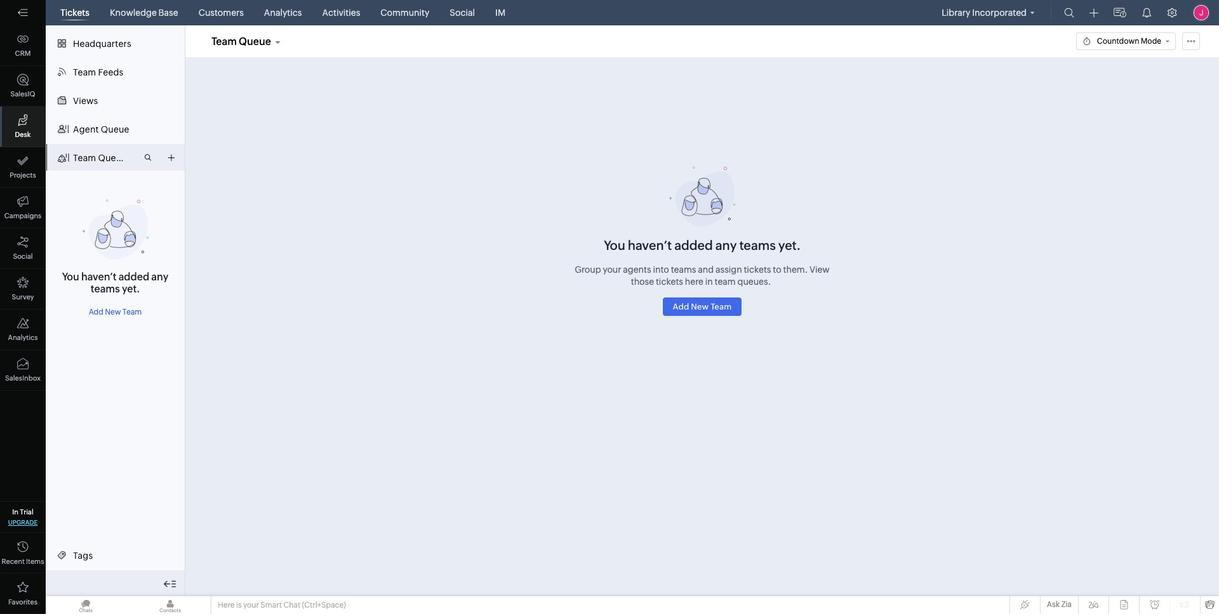 Task type: describe. For each thing, give the bounding box(es) containing it.
activities
[[322, 8, 360, 18]]

desk link
[[0, 107, 46, 147]]

im link
[[490, 0, 511, 25]]

customers link
[[193, 0, 249, 25]]

library
[[942, 8, 971, 18]]

salesiq
[[11, 90, 35, 98]]

0 horizontal spatial social link
[[0, 229, 46, 269]]

quick actions image
[[1090, 8, 1099, 18]]

crm link
[[0, 25, 46, 66]]

im
[[495, 8, 506, 18]]

salesinbox link
[[0, 351, 46, 391]]

desk
[[15, 131, 31, 138]]

activities link
[[317, 0, 365, 25]]

items
[[26, 558, 44, 566]]

your
[[243, 602, 259, 610]]

base
[[159, 8, 178, 18]]

recent items
[[2, 558, 44, 566]]

here
[[218, 602, 235, 610]]

chats image
[[46, 597, 126, 615]]

0 horizontal spatial analytics link
[[0, 310, 46, 351]]

incorporated
[[973, 8, 1027, 18]]

0 vertical spatial social
[[450, 8, 475, 18]]

projects link
[[0, 147, 46, 188]]

1 vertical spatial analytics
[[8, 334, 38, 342]]

chat
[[284, 602, 301, 610]]

salesinbox
[[5, 375, 41, 382]]

projects
[[10, 172, 36, 179]]

survey
[[12, 293, 34, 301]]

campaigns
[[4, 212, 41, 220]]

campaigns link
[[0, 188, 46, 229]]

knowledge base link
[[105, 0, 183, 25]]

community
[[381, 8, 430, 18]]

zia
[[1062, 601, 1072, 610]]



Task type: locate. For each thing, give the bounding box(es) containing it.
search image
[[1065, 8, 1075, 18]]

analytics up the salesinbox link on the bottom left of page
[[8, 334, 38, 342]]

tickets link
[[55, 0, 95, 25]]

1 horizontal spatial social
[[450, 8, 475, 18]]

notifications image
[[1142, 8, 1152, 18]]

0 horizontal spatial social
[[13, 253, 33, 260]]

0 horizontal spatial analytics
[[8, 334, 38, 342]]

social link down campaigns
[[0, 229, 46, 269]]

in
[[12, 509, 18, 516]]

contacts image
[[130, 597, 210, 615]]

trial
[[20, 509, 33, 516]]

pending activities image
[[1114, 6, 1127, 19]]

0 vertical spatial analytics
[[264, 8, 302, 18]]

social left im "link"
[[450, 8, 475, 18]]

(ctrl+space)
[[302, 602, 346, 610]]

1 horizontal spatial analytics link
[[259, 0, 307, 25]]

analytics
[[264, 8, 302, 18], [8, 334, 38, 342]]

here is your smart chat (ctrl+space)
[[218, 602, 346, 610]]

0 vertical spatial social link
[[445, 0, 480, 25]]

survey link
[[0, 269, 46, 310]]

salesiq link
[[0, 66, 46, 107]]

analytics link left the activities link on the top left
[[259, 0, 307, 25]]

analytics left the activities link on the top left
[[264, 8, 302, 18]]

is
[[236, 602, 242, 610]]

community link
[[376, 0, 435, 25]]

ask zia
[[1047, 601, 1072, 610]]

ask
[[1047, 601, 1060, 610]]

social link left im "link"
[[445, 0, 480, 25]]

1 vertical spatial social link
[[0, 229, 46, 269]]

knowledge base
[[110, 8, 178, 18]]

upgrade
[[8, 520, 38, 527]]

1 horizontal spatial analytics
[[264, 8, 302, 18]]

1 vertical spatial social
[[13, 253, 33, 260]]

customers
[[199, 8, 244, 18]]

social up survey link
[[13, 253, 33, 260]]

0 vertical spatial analytics link
[[259, 0, 307, 25]]

social link
[[445, 0, 480, 25], [0, 229, 46, 269]]

crm
[[15, 50, 31, 57]]

smart
[[261, 602, 282, 610]]

analytics link down survey
[[0, 310, 46, 351]]

1 vertical spatial analytics link
[[0, 310, 46, 351]]

social
[[450, 8, 475, 18], [13, 253, 33, 260]]

configure settings image
[[1167, 8, 1178, 18]]

library incorporated
[[942, 8, 1027, 18]]

knowledge
[[110, 8, 157, 18]]

analytics link
[[259, 0, 307, 25], [0, 310, 46, 351]]

1 horizontal spatial social link
[[445, 0, 480, 25]]

favorites
[[8, 599, 37, 607]]

in trial upgrade
[[8, 509, 38, 527]]

tickets
[[60, 8, 89, 18]]

recent
[[2, 558, 25, 566]]



Task type: vqa. For each thing, say whether or not it's contained in the screenshot.
right the analytics link
yes



